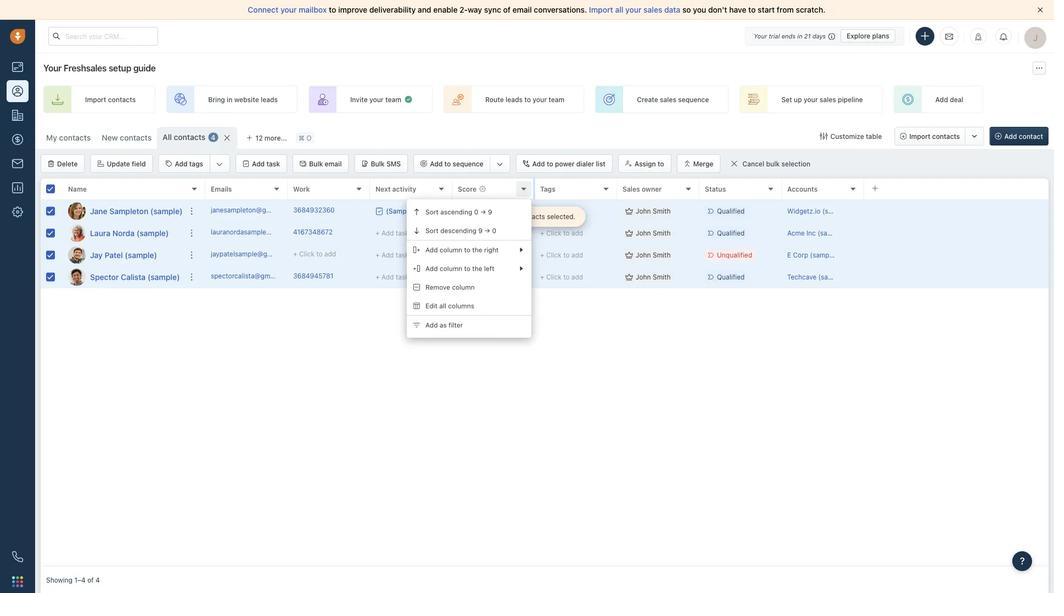 Task type: describe. For each thing, give the bounding box(es) containing it.
add for 52
[[572, 207, 583, 215]]

+ click to add for 52
[[540, 207, 583, 215]]

your left the mailbox
[[281, 5, 297, 14]]

0 horizontal spatial in
[[227, 96, 233, 103]]

add tags
[[175, 160, 203, 167]]

click for 52
[[546, 207, 562, 215]]

21
[[804, 32, 811, 40]]

improve
[[338, 5, 367, 14]]

bulk sms
[[371, 160, 401, 167]]

import for 'import contacts' button
[[910, 132, 931, 140]]

add contact button
[[990, 127, 1049, 146]]

task for 54
[[396, 273, 409, 281]]

qualified for 37
[[717, 229, 745, 237]]

email image
[[946, 32, 953, 41]]

add for add to sequence
[[430, 160, 443, 167]]

columns
[[448, 302, 474, 310]]

container_wx8msf4aqz5i3rn1 image inside customize table button
[[820, 132, 828, 140]]

column for add column to the right
[[440, 246, 462, 254]]

container_wx8msf4aqz5i3rn1 image inside invite your team link
[[404, 95, 413, 104]]

bring in website leads
[[208, 96, 278, 103]]

add as filter menu item
[[407, 316, 532, 334]]

john smith for 52
[[636, 207, 671, 215]]

table
[[866, 132, 882, 140]]

your right invite
[[370, 96, 384, 103]]

name
[[68, 185, 87, 193]]

4 inside all contacts 4
[[211, 133, 215, 141]]

showing 1–4 of 4
[[46, 576, 100, 584]]

set up your sales pipeline link
[[740, 86, 883, 113]]

invite
[[350, 96, 368, 103]]

showing
[[46, 576, 73, 584]]

contacts left selected.
[[518, 213, 545, 220]]

phone element
[[7, 546, 29, 568]]

press space to deselect this row. row containing spector calista (sample)
[[41, 266, 205, 288]]

set up your sales pipeline
[[782, 96, 863, 103]]

john smith for 54
[[636, 273, 671, 281]]

import contacts group
[[895, 127, 984, 146]]

sort for sort descending 9 → 0
[[426, 227, 439, 234]]

add for add column to the left
[[426, 265, 438, 272]]

add for add column to the right
[[426, 246, 438, 254]]

spector calista (sample)
[[90, 272, 180, 281]]

add for 54
[[572, 273, 583, 281]]

1 horizontal spatial container_wx8msf4aqz5i3rn1 image
[[731, 160, 738, 167]]

sms
[[387, 160, 401, 167]]

tags
[[189, 160, 203, 167]]

create
[[637, 96, 658, 103]]

press space to deselect this row. row containing 18
[[205, 244, 1049, 266]]

(sample) for jane sampleton (sample)
[[150, 206, 183, 216]]

angle down image for add to sequence
[[497, 159, 503, 170]]

widgetz.io
[[787, 207, 821, 215]]

add to sequence group
[[414, 154, 510, 173]]

your freshsales setup guide
[[43, 63, 156, 73]]

sales owner
[[623, 185, 662, 193]]

laura norda (sample) link
[[90, 228, 169, 239]]

selected.
[[547, 213, 576, 220]]

1 horizontal spatial of
[[503, 5, 511, 14]]

laura
[[90, 228, 110, 238]]

days
[[813, 32, 826, 40]]

37
[[458, 228, 468, 238]]

contacts right all
[[174, 133, 206, 142]]

janesampleton@gmail.com link
[[211, 205, 294, 217]]

connect
[[248, 5, 279, 14]]

name row
[[41, 178, 205, 200]]

john smith for 18
[[636, 251, 671, 259]]

spectorcalista@gmail.com link
[[211, 271, 292, 283]]

data
[[664, 5, 681, 14]]

import for import contacts link
[[85, 96, 106, 103]]

all contacts 4
[[163, 133, 215, 142]]

explore plans link
[[841, 29, 896, 43]]

next activity
[[376, 185, 416, 193]]

don't
[[708, 5, 727, 14]]

contacts right my
[[59, 133, 91, 142]]

to inside group
[[445, 160, 451, 167]]

spector calista (sample) link
[[90, 272, 180, 283]]

your right route
[[533, 96, 547, 103]]

lauranordasample@gmail.com link
[[211, 227, 304, 239]]

j image for jay patel (sample)
[[68, 246, 86, 264]]

edit
[[426, 302, 438, 310]]

3684932360 link
[[293, 205, 335, 217]]

0 inside menu item
[[492, 227, 496, 234]]

import contacts for import contacts link
[[85, 96, 136, 103]]

add to sequence
[[430, 160, 484, 167]]

all
[[163, 133, 172, 142]]

import contacts button
[[895, 127, 966, 146]]

scratch.
[[796, 5, 826, 14]]

all contacts link
[[163, 132, 206, 143]]

Search your CRM... text field
[[48, 27, 158, 46]]

customize
[[831, 132, 864, 140]]

sync
[[484, 5, 501, 14]]

bulk for bulk sms
[[371, 160, 385, 167]]

⌘
[[299, 134, 305, 142]]

conversations.
[[534, 5, 587, 14]]

dialer
[[576, 160, 594, 167]]

more...
[[265, 134, 287, 142]]

angle down image for add tags
[[216, 159, 223, 170]]

(sample) for jay patel (sample)
[[125, 250, 157, 259]]

smith for 52
[[653, 207, 671, 215]]

deal
[[950, 96, 964, 103]]

3684945781
[[293, 272, 333, 280]]

12 more... button
[[240, 130, 293, 146]]

1 leads from the left
[[261, 96, 278, 103]]

email inside button
[[325, 160, 342, 167]]

1 horizontal spatial email
[[513, 5, 532, 14]]

2 vertical spatial 4
[[96, 576, 100, 584]]

guide
[[133, 63, 156, 73]]

press space to deselect this row. row containing 37
[[205, 222, 1049, 244]]

1 team from the left
[[385, 96, 401, 103]]

create sales sequence
[[637, 96, 709, 103]]

→ for 9
[[484, 227, 490, 234]]

customize table
[[831, 132, 882, 140]]

0 vertical spatial all
[[615, 5, 624, 14]]

have
[[729, 5, 747, 14]]

bring
[[208, 96, 225, 103]]

task for 37
[[396, 229, 409, 237]]

s image
[[68, 268, 86, 286]]

john for 54
[[636, 273, 651, 281]]

add deal link
[[894, 86, 983, 113]]

freshsales
[[64, 63, 107, 73]]

add to sequence button
[[414, 155, 490, 172]]

sales left pipeline
[[820, 96, 836, 103]]

the for left
[[472, 265, 482, 272]]

john for 37
[[636, 229, 651, 237]]

cell for 54
[[864, 266, 1049, 288]]

all inside menu item
[[439, 302, 446, 310]]

invite your team
[[350, 96, 401, 103]]

sort descending 9 → 0
[[426, 227, 496, 234]]

setup
[[109, 63, 131, 73]]

your for your trial ends in 21 days
[[754, 32, 767, 40]]

add for add as filter
[[426, 321, 438, 329]]

add to power dialer list
[[532, 160, 606, 167]]

l image
[[68, 224, 86, 242]]

e corp (sample)
[[787, 251, 838, 259]]

customize table button
[[813, 127, 889, 146]]

jane sampleton (sample)
[[90, 206, 183, 216]]

up
[[794, 96, 802, 103]]

9 inside menu item
[[488, 208, 492, 216]]

spectorcalista@gmail.com 3684945781
[[211, 272, 333, 280]]

techcave (sample)
[[787, 273, 846, 281]]

your right up
[[804, 96, 818, 103]]

right
[[484, 246, 499, 254]]

smith for 37
[[653, 229, 671, 237]]

grid containing 52
[[41, 177, 1049, 567]]

delete button
[[41, 154, 85, 173]]

4167348672
[[293, 228, 333, 236]]

click for 54
[[546, 273, 562, 281]]

my contacts
[[46, 133, 91, 142]]



Task type: vqa. For each thing, say whether or not it's contained in the screenshot.
"New" "link"
no



Task type: locate. For each thing, give the bounding box(es) containing it.
1 vertical spatial the
[[472, 265, 482, 272]]

import contacts inside button
[[910, 132, 960, 140]]

+ add task
[[376, 229, 409, 237], [376, 251, 409, 259], [376, 273, 409, 281]]

sort inside menu item
[[426, 208, 439, 216]]

all
[[615, 5, 624, 14], [439, 302, 446, 310]]

1 horizontal spatial bulk
[[371, 160, 385, 167]]

email
[[513, 5, 532, 14], [325, 160, 342, 167]]

click for 37
[[546, 229, 562, 237]]

bulk email
[[309, 160, 342, 167]]

9 inside menu item
[[478, 227, 483, 234]]

1 horizontal spatial your
[[754, 32, 767, 40]]

1 vertical spatial your
[[43, 63, 62, 73]]

1 vertical spatial import contacts
[[910, 132, 960, 140]]

2 + click to add from the top
[[540, 229, 583, 237]]

1 horizontal spatial import
[[589, 5, 613, 14]]

(sample) up "spector calista (sample)"
[[125, 250, 157, 259]]

angle down image inside add tags group
[[216, 159, 223, 170]]

o
[[307, 134, 312, 142]]

1 vertical spatial qualified
[[717, 229, 745, 237]]

0 vertical spatial of
[[503, 5, 511, 14]]

0 horizontal spatial all
[[439, 302, 446, 310]]

john for 18
[[636, 251, 651, 259]]

as
[[440, 321, 447, 329]]

4 cell from the top
[[864, 266, 1049, 288]]

qualified
[[717, 207, 745, 215], [717, 229, 745, 237], [717, 273, 745, 281]]

all left data
[[615, 5, 624, 14]]

unqualified
[[717, 251, 752, 259]]

(sample) for laura norda (sample)
[[137, 228, 169, 238]]

1 vertical spatial + add task
[[376, 251, 409, 259]]

my contacts button
[[41, 127, 96, 149], [46, 133, 91, 142]]

plans
[[872, 32, 890, 40]]

task inside button
[[267, 160, 280, 167]]

2 j image from the top
[[68, 246, 86, 264]]

menu containing sort ascending 0 → 9
[[407, 199, 532, 338]]

3 + add task from the top
[[376, 273, 409, 281]]

route leads to your team
[[485, 96, 565, 103]]

1 vertical spatial all
[[439, 302, 446, 310]]

1 vertical spatial sort
[[426, 227, 439, 234]]

import right conversations.
[[589, 5, 613, 14]]

0 horizontal spatial sequence
[[453, 160, 484, 167]]

john smith for 37
[[636, 229, 671, 237]]

2 cell from the top
[[864, 222, 1049, 244]]

update field
[[107, 160, 146, 167]]

route leads to your team link
[[444, 86, 584, 113]]

techcave
[[787, 273, 817, 281]]

3 john from the top
[[636, 251, 651, 259]]

contacts down add deal
[[932, 132, 960, 140]]

bulk sms button
[[354, 154, 408, 173]]

0 vertical spatial sort
[[426, 208, 439, 216]]

column down descending
[[440, 246, 462, 254]]

2 + add task from the top
[[376, 251, 409, 259]]

add column to the right
[[426, 246, 499, 254]]

0 horizontal spatial your
[[43, 63, 62, 73]]

1 bulk from the left
[[309, 160, 323, 167]]

4 inside grid
[[512, 213, 516, 220]]

add tags group
[[158, 154, 230, 173]]

2 horizontal spatial 4
[[512, 213, 516, 220]]

the
[[472, 246, 482, 254], [472, 265, 482, 272]]

1 vertical spatial j image
[[68, 246, 86, 264]]

52
[[458, 206, 469, 216]]

0 vertical spatial the
[[472, 246, 482, 254]]

e corp (sample) link
[[787, 251, 838, 259]]

remove column menu item
[[407, 278, 532, 297]]

in left 21 at the top of the page
[[798, 32, 803, 40]]

sampleton
[[109, 206, 148, 216]]

+ add task for 54
[[376, 273, 409, 281]]

0 vertical spatial 4
[[211, 133, 215, 141]]

freshworks switcher image
[[12, 576, 23, 587]]

press space to deselect this row. row containing jane sampleton (sample)
[[41, 200, 205, 222]]

merge button
[[677, 154, 721, 173]]

1 + click to add from the top
[[540, 207, 583, 215]]

leads right route
[[506, 96, 523, 103]]

way
[[468, 5, 482, 14]]

(sample) right inc
[[818, 229, 845, 237]]

score
[[458, 185, 477, 193]]

1 horizontal spatial leads
[[506, 96, 523, 103]]

12
[[256, 134, 263, 142]]

enable
[[433, 5, 458, 14]]

sort for sort ascending 0 → 9
[[426, 208, 439, 216]]

in
[[798, 32, 803, 40], [227, 96, 233, 103]]

row group containing jane sampleton (sample)
[[41, 200, 205, 288]]

0 vertical spatial sequence
[[678, 96, 709, 103]]

owner
[[642, 185, 662, 193]]

0 right 52
[[474, 208, 478, 216]]

angle down image inside add to sequence group
[[497, 159, 503, 170]]

click for 18
[[546, 251, 562, 259]]

of right the "sync"
[[503, 5, 511, 14]]

smith for 18
[[653, 251, 671, 259]]

cell for 18
[[864, 244, 1049, 266]]

add as filter
[[426, 321, 463, 329]]

power
[[555, 160, 575, 167]]

container_wx8msf4aqz5i3rn1 image
[[731, 160, 738, 167], [625, 229, 633, 237]]

deliverability
[[369, 5, 416, 14]]

your left data
[[626, 5, 642, 14]]

0 horizontal spatial of
[[87, 576, 94, 584]]

0 horizontal spatial import
[[85, 96, 106, 103]]

from
[[777, 5, 794, 14]]

0 vertical spatial import contacts
[[85, 96, 136, 103]]

2 the from the top
[[472, 265, 482, 272]]

0 horizontal spatial email
[[325, 160, 342, 167]]

sequence for add to sequence
[[453, 160, 484, 167]]

2 vertical spatial column
[[452, 283, 475, 291]]

bring in website leads link
[[166, 86, 298, 113]]

2 smith from the top
[[653, 229, 671, 237]]

edit all columns menu item
[[407, 297, 532, 315]]

sort ascending 0 → 9 menu item
[[407, 203, 532, 221]]

1 j image from the top
[[68, 202, 86, 220]]

row group containing 52
[[205, 200, 1049, 288]]

selection
[[782, 160, 811, 168]]

angle down image right add to sequence
[[497, 159, 503, 170]]

2-
[[460, 5, 468, 14]]

add tags button
[[159, 155, 210, 172]]

2 row group from the left
[[205, 200, 1049, 288]]

add task
[[252, 160, 280, 167]]

spector
[[90, 272, 119, 281]]

angle down image right the tags
[[216, 159, 223, 170]]

+ click to add for 37
[[540, 229, 583, 237]]

cell
[[864, 200, 1049, 222], [864, 222, 1049, 244], [864, 244, 1049, 266], [864, 266, 1049, 288]]

j image
[[68, 202, 86, 220], [68, 246, 86, 264]]

sort
[[426, 208, 439, 216], [426, 227, 439, 234]]

add for add contact
[[1005, 132, 1017, 140]]

container_wx8msf4aqz5i3rn1 image left cancel
[[731, 160, 738, 167]]

qualified down status
[[717, 207, 745, 215]]

contacts right new
[[120, 133, 152, 142]]

bulk inside button
[[309, 160, 323, 167]]

2 john from the top
[[636, 229, 651, 237]]

left
[[484, 265, 494, 272]]

qualified up unqualified
[[717, 229, 745, 237]]

task for 18
[[396, 251, 409, 259]]

0 up right
[[492, 227, 496, 234]]

1 vertical spatial column
[[440, 265, 462, 272]]

name column header
[[63, 178, 205, 200]]

the left right
[[472, 246, 482, 254]]

import down add deal link
[[910, 132, 931, 140]]

add for add tags
[[175, 160, 188, 167]]

sort left ascending
[[426, 208, 439, 216]]

qualified for 52
[[717, 207, 745, 215]]

bulk down o
[[309, 160, 323, 167]]

1 qualified from the top
[[717, 207, 745, 215]]

(sample) right the sampleton at the top left of the page
[[150, 206, 183, 216]]

add for add deal
[[936, 96, 948, 103]]

john for 52
[[636, 207, 651, 215]]

contacts
[[108, 96, 136, 103], [932, 132, 960, 140], [174, 133, 206, 142], [59, 133, 91, 142], [120, 133, 152, 142], [518, 213, 545, 220]]

all right edit on the left bottom of page
[[439, 302, 446, 310]]

12 more...
[[256, 134, 287, 142]]

j image left jane
[[68, 202, 86, 220]]

0 vertical spatial your
[[754, 32, 767, 40]]

1 john smith from the top
[[636, 207, 671, 215]]

j image for jane sampleton (sample)
[[68, 202, 86, 220]]

acme inc (sample) link
[[787, 229, 845, 237]]

add for 37
[[572, 229, 583, 237]]

2 vertical spatial import
[[910, 132, 931, 140]]

(sample) right corp
[[810, 251, 838, 259]]

1 horizontal spatial import contacts
[[910, 132, 960, 140]]

(sample) down e corp (sample) "link"
[[819, 273, 846, 281]]

sales left data
[[644, 5, 662, 14]]

e
[[787, 251, 791, 259]]

0 vertical spatial j image
[[68, 202, 86, 220]]

press space to deselect this row. row containing 54
[[205, 266, 1049, 288]]

janesampleton@gmail.com
[[211, 206, 294, 214]]

bulk for bulk email
[[309, 160, 323, 167]]

3 qualified from the top
[[717, 273, 745, 281]]

press space to deselect this row. row
[[41, 200, 205, 222], [205, 200, 1049, 222], [41, 222, 205, 244], [205, 222, 1049, 244], [41, 244, 205, 266], [205, 244, 1049, 266], [41, 266, 205, 288], [205, 266, 1049, 288]]

team
[[385, 96, 401, 103], [549, 96, 565, 103]]

add for 18
[[572, 251, 583, 259]]

lauranordasample@gmail.com
[[211, 228, 304, 236]]

3684945781 link
[[293, 271, 333, 283]]

0 horizontal spatial team
[[385, 96, 401, 103]]

in right bring
[[227, 96, 233, 103]]

1 vertical spatial container_wx8msf4aqz5i3rn1 image
[[625, 229, 633, 237]]

2 leads from the left
[[506, 96, 523, 103]]

container_wx8msf4aqz5i3rn1 image
[[404, 95, 413, 104], [820, 132, 828, 140], [376, 207, 383, 215], [625, 207, 633, 215], [625, 251, 633, 259], [625, 273, 633, 281]]

1 + add task from the top
[[376, 229, 409, 237]]

ends
[[782, 32, 796, 40]]

column for remove column
[[452, 283, 475, 291]]

3 + click to add from the top
[[540, 251, 583, 259]]

pipeline
[[838, 96, 863, 103]]

assign to button
[[618, 154, 671, 173]]

1 vertical spatial 9
[[478, 227, 483, 234]]

3 cell from the top
[[864, 244, 1049, 266]]

2 vertical spatial + add task
[[376, 273, 409, 281]]

0 horizontal spatial import contacts
[[85, 96, 136, 103]]

9 right 37
[[478, 227, 483, 234]]

qualified for 54
[[717, 273, 745, 281]]

assign to
[[635, 160, 664, 167]]

start
[[758, 5, 775, 14]]

grid
[[41, 177, 1049, 567]]

phone image
[[12, 551, 23, 562]]

0 vertical spatial import
[[589, 5, 613, 14]]

sort inside menu item
[[426, 227, 439, 234]]

jay patel (sample)
[[90, 250, 157, 259]]

of right 1–4
[[87, 576, 94, 584]]

your for your freshsales setup guide
[[43, 63, 62, 73]]

smith for 54
[[653, 273, 671, 281]]

jaypatelsample@gmail.com link
[[211, 249, 295, 261]]

route
[[485, 96, 504, 103]]

import down your freshsales setup guide
[[85, 96, 106, 103]]

1 vertical spatial of
[[87, 576, 94, 584]]

the left left
[[472, 265, 482, 272]]

+ click to add
[[540, 207, 583, 215], [540, 229, 583, 237], [540, 251, 583, 259], [540, 273, 583, 281]]

4 john from the top
[[636, 273, 651, 281]]

+ add task for 18
[[376, 251, 409, 259]]

1 vertical spatial import
[[85, 96, 106, 103]]

0
[[474, 208, 478, 216], [492, 227, 496, 234]]

spectorcalista@gmail.com
[[211, 272, 292, 280]]

0 horizontal spatial 0
[[474, 208, 478, 216]]

add deal
[[936, 96, 964, 103]]

(sample) for spector calista (sample)
[[148, 272, 180, 281]]

0 vertical spatial →
[[480, 208, 486, 216]]

laura norda (sample)
[[90, 228, 169, 238]]

4 contacts selected.
[[512, 213, 576, 220]]

your left trial
[[754, 32, 767, 40]]

0 vertical spatial column
[[440, 246, 462, 254]]

(sample) up acme inc (sample) link on the right
[[823, 207, 850, 215]]

sequence for create sales sequence
[[678, 96, 709, 103]]

sequence right create
[[678, 96, 709, 103]]

inc
[[807, 229, 816, 237]]

1 horizontal spatial 4
[[211, 133, 215, 141]]

4 right all contacts link
[[211, 133, 215, 141]]

0 horizontal spatial leads
[[261, 96, 278, 103]]

0 vertical spatial in
[[798, 32, 803, 40]]

→ inside menu item
[[484, 227, 490, 234]]

1 vertical spatial email
[[325, 160, 342, 167]]

new
[[102, 133, 118, 142]]

update
[[107, 160, 130, 167]]

1 horizontal spatial team
[[549, 96, 565, 103]]

(sample) for e corp (sample)
[[810, 251, 838, 259]]

jaypatelsample@gmail.com
[[211, 250, 295, 258]]

contacts down setup
[[108, 96, 136, 103]]

3 john smith from the top
[[636, 251, 671, 259]]

→ inside menu item
[[480, 208, 486, 216]]

2 qualified from the top
[[717, 229, 745, 237]]

0 vertical spatial 0
[[474, 208, 478, 216]]

to
[[329, 5, 336, 14], [749, 5, 756, 14], [525, 96, 531, 103], [445, 160, 451, 167], [547, 160, 553, 167], [658, 160, 664, 167], [563, 207, 570, 215], [563, 229, 570, 237], [464, 246, 471, 254], [316, 250, 323, 258], [563, 251, 570, 259], [464, 265, 471, 272], [563, 273, 570, 281]]

acme
[[787, 229, 805, 237]]

qualified down unqualified
[[717, 273, 745, 281]]

2 bulk from the left
[[371, 160, 385, 167]]

0 inside menu item
[[474, 208, 478, 216]]

2 john smith from the top
[[636, 229, 671, 237]]

1 horizontal spatial angle down image
[[497, 159, 503, 170]]

1 smith from the top
[[653, 207, 671, 215]]

your left freshsales
[[43, 63, 62, 73]]

1 john from the top
[[636, 207, 651, 215]]

press space to deselect this row. row containing laura norda (sample)
[[41, 222, 205, 244]]

0 horizontal spatial angle down image
[[216, 159, 223, 170]]

1 vertical spatial →
[[484, 227, 490, 234]]

press space to deselect this row. row containing 52
[[205, 200, 1049, 222]]

2 sort from the top
[[426, 227, 439, 234]]

2 team from the left
[[549, 96, 565, 103]]

j image left jay
[[68, 246, 86, 264]]

→
[[480, 208, 486, 216], [484, 227, 490, 234]]

3 smith from the top
[[653, 251, 671, 259]]

(sample) right calista
[[148, 272, 180, 281]]

close image
[[1038, 7, 1043, 13]]

add inside menu item
[[426, 321, 438, 329]]

acme inc (sample)
[[787, 229, 845, 237]]

0 vertical spatial 9
[[488, 208, 492, 216]]

1 row group from the left
[[41, 200, 205, 288]]

column down the 54
[[452, 283, 475, 291]]

the for right
[[472, 246, 482, 254]]

add for add to power dialer list
[[532, 160, 545, 167]]

2 horizontal spatial import
[[910, 132, 931, 140]]

status
[[705, 185, 726, 193]]

sales right create
[[660, 96, 677, 103]]

column for add column to the left
[[440, 265, 462, 272]]

cancel bulk selection
[[743, 160, 811, 168]]

sequence inside button
[[453, 160, 484, 167]]

4 left selected.
[[512, 213, 516, 220]]

1 horizontal spatial 0
[[492, 227, 496, 234]]

sequence up score
[[453, 160, 484, 167]]

0 vertical spatial + add task
[[376, 229, 409, 237]]

1 horizontal spatial all
[[615, 5, 624, 14]]

contacts inside 'import contacts' button
[[932, 132, 960, 140]]

import contacts down setup
[[85, 96, 136, 103]]

add for add task
[[252, 160, 265, 167]]

1 horizontal spatial 9
[[488, 208, 492, 216]]

(sample) down "jane sampleton (sample)" link on the top left of page
[[137, 228, 169, 238]]

→ up right
[[484, 227, 490, 234]]

press space to deselect this row. row containing jay patel (sample)
[[41, 244, 205, 266]]

import contacts for 'import contacts' button
[[910, 132, 960, 140]]

column down 18 at the left top of the page
[[440, 265, 462, 272]]

cell for 37
[[864, 222, 1049, 244]]

4 smith from the top
[[653, 273, 671, 281]]

add contact
[[1005, 132, 1043, 140]]

column inside remove column menu item
[[452, 283, 475, 291]]

→ for 0
[[480, 208, 486, 216]]

1 cell from the top
[[864, 200, 1049, 222]]

4 right 1–4
[[96, 576, 100, 584]]

janesampleton@gmail.com 3684932360
[[211, 206, 335, 214]]

+ click to add for 18
[[540, 251, 583, 259]]

container_wx8msf4aqz5i3rn1 image down sales
[[625, 229, 633, 237]]

(sample) for acme inc (sample)
[[818, 229, 845, 237]]

1 horizontal spatial in
[[798, 32, 803, 40]]

4 + click to add from the top
[[540, 273, 583, 281]]

0 vertical spatial email
[[513, 5, 532, 14]]

angle down image
[[216, 159, 223, 170], [497, 159, 503, 170]]

9 right 52
[[488, 208, 492, 216]]

norda
[[112, 228, 135, 238]]

filter
[[449, 321, 463, 329]]

contacts inside import contacts link
[[108, 96, 136, 103]]

2 angle down image from the left
[[497, 159, 503, 170]]

1 vertical spatial in
[[227, 96, 233, 103]]

1 vertical spatial 4
[[512, 213, 516, 220]]

1–4
[[74, 576, 86, 584]]

widgetz.io (sample) link
[[787, 207, 850, 215]]

import
[[589, 5, 613, 14], [85, 96, 106, 103], [910, 132, 931, 140]]

leads right "website"
[[261, 96, 278, 103]]

row group
[[41, 200, 205, 288], [205, 200, 1049, 288]]

cell for 52
[[864, 200, 1049, 222]]

new contacts
[[102, 133, 152, 142]]

0 horizontal spatial bulk
[[309, 160, 323, 167]]

0 horizontal spatial 9
[[478, 227, 483, 234]]

1 angle down image from the left
[[216, 159, 223, 170]]

0 vertical spatial container_wx8msf4aqz5i3rn1 image
[[731, 160, 738, 167]]

2 vertical spatial qualified
[[717, 273, 745, 281]]

widgetz.io (sample)
[[787, 207, 850, 215]]

menu
[[407, 199, 532, 338]]

bulk
[[766, 160, 780, 168]]

sort descending 9 → 0 menu item
[[407, 221, 532, 240]]

→ right 52
[[480, 208, 486, 216]]

1 sort from the top
[[426, 208, 439, 216]]

1 the from the top
[[472, 246, 482, 254]]

trial
[[769, 32, 780, 40]]

+ click to add for 54
[[540, 273, 583, 281]]

4 john smith from the top
[[636, 273, 671, 281]]

1 vertical spatial 0
[[492, 227, 496, 234]]

bulk inside button
[[371, 160, 385, 167]]

0 horizontal spatial container_wx8msf4aqz5i3rn1 image
[[625, 229, 633, 237]]

import inside button
[[910, 132, 931, 140]]

+ add task for 37
[[376, 229, 409, 237]]

import contacts down add deal link
[[910, 132, 960, 140]]

sort left descending
[[426, 227, 439, 234]]

0 vertical spatial qualified
[[717, 207, 745, 215]]

0 horizontal spatial 4
[[96, 576, 100, 584]]

1 horizontal spatial sequence
[[678, 96, 709, 103]]

bulk left sms
[[371, 160, 385, 167]]

1 vertical spatial sequence
[[453, 160, 484, 167]]



